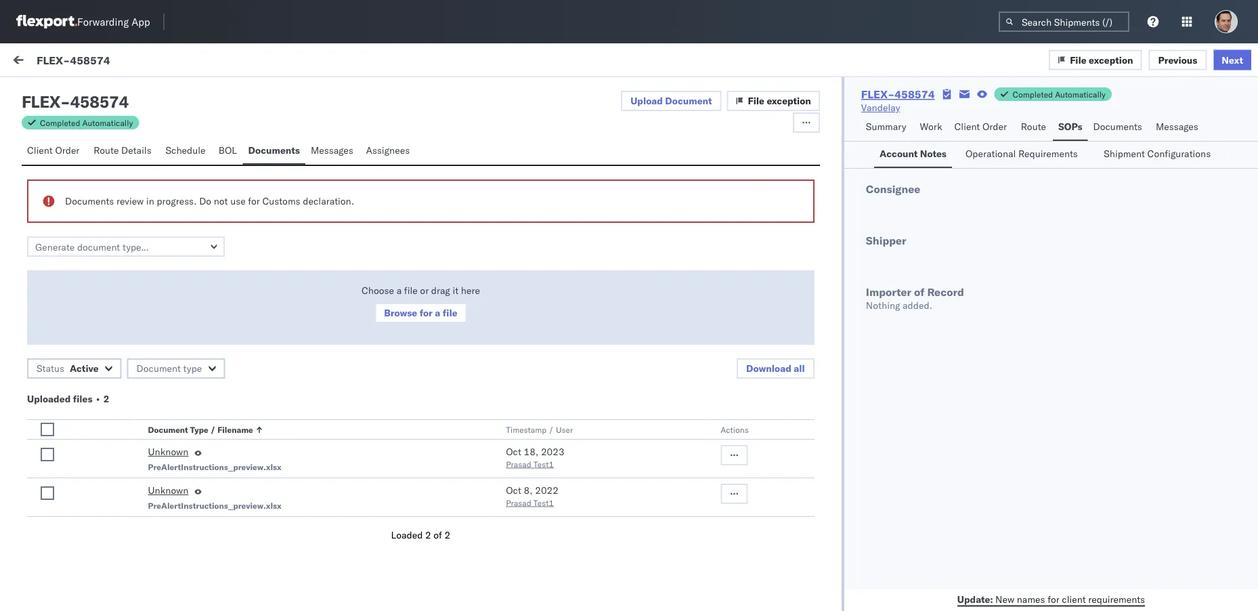 Task type: describe. For each thing, give the bounding box(es) containing it.
notes
[[921, 148, 947, 160]]

previous button
[[1149, 50, 1207, 70]]

document type / filename
[[148, 424, 253, 435]]

oct 8, 2022 prasad test1
[[506, 484, 559, 508]]

0 vertical spatial a
[[85, 215, 90, 227]]

0 vertical spatial file
[[404, 285, 418, 296]]

names
[[1017, 593, 1046, 605]]

waka!
[[183, 280, 209, 292]]

this is
[[41, 449, 69, 461]]

2 horizontal spatial your
[[235, 215, 254, 227]]

(0) for internal (0)
[[126, 86, 144, 98]]

i am filing a commendation report to improve your morale!
[[41, 215, 289, 227]]

1 horizontal spatial completed automatically
[[1013, 89, 1106, 99]]

loaded 2 of 2
[[391, 529, 451, 541]]

external (0)
[[22, 86, 77, 98]]

in
[[146, 195, 154, 207]]

order for the leftmost client order button
[[55, 144, 80, 156]]

∙
[[95, 393, 101, 405]]

document for document type / filename
[[148, 424, 188, 435]]

document type
[[137, 362, 202, 374]]

partnership.
[[41, 463, 93, 474]]

4 savant from the top
[[97, 399, 126, 411]]

unknown link for oct 18, 2023
[[148, 445, 189, 461]]

schedule
[[166, 144, 206, 156]]

report
[[159, 215, 186, 227]]

your inside we are notifying you that your shipment, k & k, devan has been delayed. this often may and will
[[150, 511, 169, 523]]

26, for whatever floats your boat! waka waka!
[[446, 269, 461, 281]]

forwarding app
[[77, 15, 150, 28]]

filename
[[218, 424, 253, 435]]

do
[[199, 195, 211, 207]]

assignees
[[366, 144, 410, 156]]

oct inside oct 8, 2022 prasad test1
[[506, 484, 522, 496]]

internal
[[91, 86, 124, 98]]

related work item/shipment
[[981, 118, 1087, 128]]

2 5:45 from the top
[[492, 512, 513, 524]]

0 horizontal spatial this
[[41, 449, 59, 461]]

documents for documents button to the left
[[248, 144, 300, 156]]

to
[[188, 215, 197, 227]]

actions
[[721, 424, 749, 435]]

1 5:45 from the top
[[492, 424, 513, 436]]

importer of record nothing added.
[[866, 285, 965, 311]]

import work button
[[101, 56, 154, 67]]

often
[[375, 511, 398, 523]]

3 26, from the top
[[446, 341, 461, 353]]

work for related
[[1012, 118, 1029, 128]]

2 horizontal spatial flex-
[[981, 140, 1009, 152]]

we are notifying you that your shipment, k & k, devan has been delayed. this often may and will
[[41, 511, 408, 549]]

0 vertical spatial file
[[1071, 54, 1087, 66]]

work for my
[[39, 52, 74, 71]]

prealertinstructions_preview.xlsx for oct 18, 2023
[[148, 462, 282, 472]]

pm for shipment,
[[515, 512, 530, 524]]

choose a file or drag it here
[[362, 285, 480, 296]]

review
[[116, 195, 144, 207]]

vandelay link
[[862, 101, 901, 114]]

browse for a file button
[[375, 303, 467, 323]]

importer
[[866, 285, 912, 299]]

choose
[[362, 285, 394, 296]]

0 horizontal spatial messages button
[[305, 138, 361, 165]]

1 horizontal spatial messages button
[[1151, 114, 1206, 141]]

prasad for 8,
[[506, 498, 532, 508]]

active
[[70, 362, 99, 374]]

status active
[[37, 362, 99, 374]]

uploaded files ∙ 2
[[27, 393, 109, 405]]

forwarding app link
[[16, 15, 150, 28]]

0 horizontal spatial messages
[[311, 144, 354, 156]]

user
[[556, 424, 573, 435]]

0 vertical spatial type
[[204, 345, 226, 357]]

message
[[42, 118, 75, 128]]

may
[[381, 524, 398, 536]]

k
[[217, 511, 223, 523]]

will
[[393, 537, 408, 549]]

sops button
[[1054, 114, 1088, 141]]

account
[[880, 148, 918, 160]]

exception: for exception: unknown customs hold type
[[43, 345, 91, 357]]

omkar savant for filing
[[66, 192, 126, 204]]

(0) for external (0)
[[60, 86, 77, 98]]

configurations
[[1148, 148, 1211, 160]]

oct 18, 2023 prasad test1
[[506, 446, 565, 469]]

assignees button
[[361, 138, 418, 165]]

whatever floats your boat! waka waka!
[[41, 280, 209, 292]]

1 horizontal spatial client order button
[[950, 114, 1016, 141]]

update:
[[958, 593, 993, 605]]

progress.
[[157, 195, 197, 207]]

import work
[[101, 56, 154, 67]]

5 savant from the top
[[97, 487, 126, 499]]

documents for documents review in progress. do not use for customs declaration.
[[65, 195, 114, 207]]

is
[[61, 449, 69, 461]]

Search Shipments (/) text field
[[999, 12, 1130, 32]]

0 horizontal spatial client order button
[[22, 138, 88, 165]]

summary
[[866, 121, 907, 132]]

prasad for 18,
[[506, 459, 532, 469]]

1 vertical spatial automatically
[[82, 118, 133, 128]]

omkar for messaging
[[66, 127, 94, 139]]

0 vertical spatial customs
[[262, 195, 301, 207]]

1 resize handle column header from the left
[[406, 113, 422, 611]]

2 oct 26, 2023, 5:45 pm edt from the top
[[428, 512, 550, 524]]

browse for a file
[[384, 307, 458, 319]]

status
[[37, 362, 64, 374]]

flexport. image
[[16, 15, 77, 28]]

route details
[[94, 144, 152, 156]]

new
[[996, 593, 1015, 605]]

0 horizontal spatial completed automatically
[[40, 118, 133, 128]]

are
[[57, 511, 70, 523]]

/ inside button
[[549, 424, 554, 435]]

/ inside button
[[211, 424, 216, 435]]

test1 for 2023
[[534, 459, 554, 469]]

for inside button
[[420, 307, 433, 319]]

0 horizontal spatial your
[[110, 280, 129, 292]]

2 for ∙
[[103, 393, 109, 405]]

schedule button
[[160, 138, 213, 165]]

1 horizontal spatial documents button
[[1088, 114, 1151, 141]]

26, for to
[[446, 205, 461, 216]]

file inside browse for a file button
[[443, 307, 458, 319]]

test1 for 2022
[[534, 498, 554, 508]]

2023
[[541, 446, 565, 458]]

4 edt from the top
[[532, 424, 550, 436]]

route button
[[1016, 114, 1054, 141]]

document for document type
[[137, 362, 181, 374]]

with
[[143, 449, 161, 461]]

0 horizontal spatial of
[[434, 529, 442, 541]]

documents review in progress. do not use for customs declaration.
[[65, 195, 354, 207]]

client
[[1063, 593, 1086, 605]]

related
[[981, 118, 1009, 128]]

0 vertical spatial flex-458574
[[37, 53, 110, 67]]

download all
[[747, 362, 805, 374]]

work inside button
[[920, 121, 943, 132]]

5 omkar savant from the top
[[66, 487, 126, 499]]

account notes
[[880, 148, 947, 160]]

0 horizontal spatial exception
[[767, 95, 812, 107]]

previous
[[1159, 54, 1198, 66]]

1 vertical spatial a
[[397, 285, 402, 296]]

pm for to
[[515, 205, 530, 216]]

5:46
[[492, 341, 513, 353]]

improve
[[199, 215, 233, 227]]

timestamp
[[506, 424, 547, 435]]

unknown for oct 8, 2022
[[148, 484, 189, 496]]

account notes button
[[875, 142, 953, 168]]

messaging
[[71, 150, 116, 162]]

been
[[292, 511, 313, 523]]

shipment configurations button
[[1099, 142, 1223, 168]]

requirements
[[1019, 148, 1078, 160]]

latent messaging test.
[[41, 150, 138, 162]]

update: new names for client requirements
[[958, 593, 1146, 605]]

whatever
[[41, 280, 81, 292]]

18,
[[524, 446, 539, 458]]

forwarding
[[77, 15, 129, 28]]

not
[[214, 195, 228, 207]]

0 vertical spatial unknown
[[93, 345, 136, 357]]

4 2023, from the top
[[463, 424, 490, 436]]

omkar for floats
[[66, 257, 94, 268]]

documents for the rightmost documents button
[[1094, 121, 1143, 132]]

uploaded
[[27, 393, 71, 405]]

1 vertical spatial customs
[[138, 345, 178, 357]]

4 omkar savant from the top
[[66, 399, 126, 411]]

0 vertical spatial file exception
[[1071, 54, 1134, 66]]

all
[[794, 362, 805, 374]]



Task type: vqa. For each thing, say whether or not it's contained in the screenshot.
the topmost 8:30
no



Task type: locate. For each thing, give the bounding box(es) containing it.
unknown
[[93, 345, 136, 357], [148, 446, 189, 458], [148, 484, 189, 496]]

1 prealertinstructions_preview.xlsx from the top
[[148, 462, 282, 472]]

unknown link for oct 8, 2022
[[148, 484, 189, 500]]

2 exception: from the top
[[43, 423, 91, 435]]

1 horizontal spatial a
[[397, 285, 402, 296]]

0 vertical spatial prasad
[[506, 459, 532, 469]]

0 vertical spatial oct 26, 2023, 5:45 pm edt
[[428, 424, 550, 436]]

5 pm from the top
[[515, 512, 530, 524]]

0 horizontal spatial file
[[748, 95, 765, 107]]

file left 'or'
[[404, 285, 418, 296]]

2022
[[535, 484, 559, 496]]

5 edt from the top
[[532, 512, 550, 524]]

omkar up filing
[[66, 192, 94, 204]]

1 vertical spatial completed
[[40, 118, 80, 128]]

(0) right external
[[60, 86, 77, 98]]

test1 inside oct 18, 2023 prasad test1
[[534, 459, 554, 469]]

1 horizontal spatial order
[[983, 121, 1007, 132]]

or
[[420, 285, 429, 296]]

type
[[204, 345, 226, 357], [190, 424, 209, 435]]

5 26, from the top
[[446, 512, 461, 524]]

2
[[103, 393, 109, 405], [425, 529, 431, 541], [445, 529, 451, 541]]

file exception
[[1071, 54, 1134, 66], [748, 95, 812, 107]]

1 test1 from the top
[[534, 459, 554, 469]]

2 pm from the top
[[515, 269, 530, 281]]

0 vertical spatial flex-
[[37, 53, 70, 67]]

2 vertical spatial for
[[1048, 593, 1060, 605]]

1 prasad from the top
[[506, 459, 532, 469]]

1 horizontal spatial file
[[443, 307, 458, 319]]

0 vertical spatial messages
[[1156, 121, 1199, 132]]

7:00
[[492, 205, 513, 216]]

automatically
[[1056, 89, 1106, 99], [82, 118, 133, 128]]

filing
[[61, 215, 83, 227]]

1 horizontal spatial flex-
[[862, 87, 895, 101]]

this
[[163, 449, 180, 461]]

customs up 'morale!'
[[262, 195, 301, 207]]

client order button up operational
[[950, 114, 1016, 141]]

this left often
[[355, 511, 373, 523]]

document inside button
[[148, 424, 188, 435]]

test1 down 2022
[[534, 498, 554, 508]]

am
[[46, 215, 59, 227]]

app
[[132, 15, 150, 28]]

0 horizontal spatial client
[[27, 144, 53, 156]]

unknown for oct 18, 2023
[[148, 446, 189, 458]]

pm right 7:00
[[515, 205, 530, 216]]

prasad inside oct 18, 2023 prasad test1
[[506, 459, 532, 469]]

1 vertical spatial flex-
[[862, 87, 895, 101]]

automatically up sops
[[1056, 89, 1106, 99]]

flex-458574
[[37, 53, 110, 67], [862, 87, 935, 101]]

2 vertical spatial your
[[150, 511, 169, 523]]

upload document button
[[621, 91, 722, 111]]

4 resize handle column header from the left
[[1234, 113, 1251, 611]]

2 prasad from the top
[[506, 498, 532, 508]]

omkar savant up floats
[[66, 257, 126, 268]]

5 2023, from the top
[[463, 512, 490, 524]]

edt for whatever floats your boat! waka waka!
[[532, 269, 550, 281]]

Generate document type... text field
[[27, 236, 225, 257]]

/ left filename
[[211, 424, 216, 435]]

client order button down message
[[22, 138, 88, 165]]

edt right 6:30
[[532, 269, 550, 281]]

3 omkar from the top
[[66, 257, 94, 268]]

2 2023, from the top
[[463, 269, 490, 281]]

savant up you
[[97, 487, 126, 499]]

oct 26, 2023, 5:46 pm edt
[[428, 341, 550, 353]]

&
[[226, 511, 232, 523]]

5:45 up oct 18, 2023 prasad test1
[[492, 424, 513, 436]]

omkar savant for test.
[[66, 127, 126, 139]]

0 horizontal spatial documents
[[65, 195, 114, 207]]

prealertinstructions_preview.xlsx down contract
[[148, 462, 282, 472]]

(0) inside button
[[60, 86, 77, 98]]

2 vertical spatial a
[[435, 307, 441, 319]]

order down message
[[55, 144, 80, 156]]

1 horizontal spatial file
[[1071, 54, 1087, 66]]

route
[[1022, 121, 1047, 132], [94, 144, 119, 156]]

1 vertical spatial your
[[110, 280, 129, 292]]

you
[[113, 511, 128, 523]]

2023, for shipment,
[[463, 512, 490, 524]]

26, for shipment,
[[446, 512, 461, 524]]

1 horizontal spatial exception
[[1089, 54, 1134, 66]]

client order down message
[[27, 144, 80, 156]]

omkar savant up warehouse
[[66, 399, 126, 411]]

prealertinstructions_preview.xlsx
[[148, 462, 282, 472], [148, 500, 282, 510]]

oct inside oct 18, 2023 prasad test1
[[506, 446, 522, 458]]

5:45
[[492, 424, 513, 436], [492, 512, 513, 524]]

files
[[73, 393, 93, 405]]

document inside button
[[666, 95, 712, 107]]

savant for test.
[[97, 127, 126, 139]]

this
[[41, 449, 59, 461], [355, 511, 373, 523]]

type inside button
[[190, 424, 209, 435]]

1 vertical spatial 5:45
[[492, 512, 513, 524]]

declaration.
[[303, 195, 354, 207]]

oct 26, 2023, 5:45 pm edt
[[428, 424, 550, 436], [428, 512, 550, 524]]

external
[[22, 86, 57, 98]]

documents button up the shipment
[[1088, 114, 1151, 141]]

3 resize handle column header from the left
[[958, 113, 975, 611]]

file down it at the left of page
[[443, 307, 458, 319]]

(0) right internal
[[126, 86, 144, 98]]

my work
[[14, 52, 74, 71]]

client order up operational
[[955, 121, 1007, 132]]

-
[[60, 91, 70, 112], [704, 269, 710, 281], [704, 341, 710, 353], [704, 424, 710, 436], [704, 512, 710, 524]]

1 horizontal spatial work
[[920, 121, 943, 132]]

0 vertical spatial completed
[[1013, 89, 1054, 99]]

5:45 down oct 8, 2022 prasad test1
[[492, 512, 513, 524]]

1 horizontal spatial this
[[355, 511, 373, 523]]

operational requirements
[[966, 148, 1078, 160]]

work up flex- 458574
[[1012, 118, 1029, 128]]

exception: unknown customs hold type
[[43, 345, 226, 357]]

internal (0)
[[91, 86, 144, 98]]

1 omkar savant from the top
[[66, 127, 126, 139]]

0 horizontal spatial flex-
[[37, 53, 70, 67]]

type right hold
[[204, 345, 226, 357]]

file exception button
[[1050, 50, 1143, 70], [1050, 50, 1143, 70], [727, 91, 820, 111], [727, 91, 820, 111]]

omkar savant up notifying
[[66, 487, 126, 499]]

0 horizontal spatial (0)
[[60, 86, 77, 98]]

here
[[461, 285, 480, 296]]

prealertinstructions_preview.xlsx for oct 8, 2022
[[148, 500, 282, 510]]

client order
[[955, 121, 1007, 132], [27, 144, 80, 156]]

messages button up declaration.
[[305, 138, 361, 165]]

has
[[274, 511, 290, 523]]

unknown down this
[[148, 484, 189, 496]]

added.
[[903, 299, 933, 311]]

0 vertical spatial automatically
[[1056, 89, 1106, 99]]

0 vertical spatial order
[[983, 121, 1007, 132]]

oct 26, 2023, 6:30 pm edt
[[428, 269, 550, 281]]

edt down oct 8, 2022 prasad test1
[[532, 512, 550, 524]]

1 horizontal spatial client
[[955, 121, 981, 132]]

that
[[131, 511, 148, 523]]

next button
[[1214, 50, 1252, 70]]

0 vertical spatial for
[[248, 195, 260, 207]]

oct 26, 2023, 5:45 pm edt up 18,
[[428, 424, 550, 436]]

documents up the shipment
[[1094, 121, 1143, 132]]

for left client
[[1048, 593, 1060, 605]]

documents
[[1094, 121, 1143, 132], [248, 144, 300, 156], [65, 195, 114, 207]]

messages
[[1156, 121, 1199, 132], [311, 144, 354, 156]]

route for route
[[1022, 121, 1047, 132]]

/
[[211, 424, 216, 435], [549, 424, 554, 435]]

customs up document type
[[138, 345, 178, 357]]

1 vertical spatial file
[[748, 95, 765, 107]]

omkar savant up filing
[[66, 192, 126, 204]]

0 horizontal spatial completed
[[40, 118, 80, 128]]

prasad down 18,
[[506, 459, 532, 469]]

2 (0) from the left
[[126, 86, 144, 98]]

0 horizontal spatial client order
[[27, 144, 80, 156]]

savant up warehouse
[[97, 399, 126, 411]]

2023, for whatever floats your boat! waka waka!
[[463, 269, 490, 281]]

1 26, from the top
[[446, 205, 461, 216]]

flex-458574 link
[[862, 87, 935, 101]]

1 horizontal spatial client order
[[955, 121, 1007, 132]]

omkar up latent messaging test.
[[66, 127, 94, 139]]

edt right 7:00
[[532, 205, 550, 216]]

we
[[41, 511, 54, 523]]

unknown link
[[148, 445, 189, 461], [148, 484, 189, 500]]

work right the import
[[131, 56, 154, 67]]

document type / filename button
[[145, 421, 479, 435]]

1 vertical spatial test1
[[534, 498, 554, 508]]

2 edt from the top
[[532, 269, 550, 281]]

order up flex- 458574
[[983, 121, 1007, 132]]

2 omkar savant from the top
[[66, 192, 126, 204]]

exception: for exception: warehouse devan delay
[[43, 423, 91, 435]]

1 vertical spatial prasad
[[506, 498, 532, 508]]

2 vertical spatial unknown
[[148, 484, 189, 496]]

0 horizontal spatial file
[[404, 285, 418, 296]]

(0) inside button
[[126, 86, 144, 98]]

1 horizontal spatial of
[[915, 285, 925, 299]]

2 test1 from the top
[[534, 498, 554, 508]]

savant up whatever floats your boat! waka waka!
[[97, 257, 126, 268]]

1 / from the left
[[211, 424, 216, 435]]

3 2023, from the top
[[463, 341, 490, 353]]

4 26, from the top
[[446, 424, 461, 436]]

2 savant from the top
[[97, 192, 126, 204]]

omkar up notifying
[[66, 487, 94, 499]]

flex-458574 down forwarding app link
[[37, 53, 110, 67]]

0 vertical spatial route
[[1022, 121, 1047, 132]]

test.
[[119, 150, 138, 162]]

latent
[[41, 150, 68, 162]]

0 vertical spatial document
[[666, 95, 712, 107]]

1 omkar from the top
[[66, 127, 94, 139]]

documents right bol button
[[248, 144, 300, 156]]

pm right 6:30
[[515, 269, 530, 281]]

test1 down 2023
[[534, 459, 554, 469]]

5 omkar from the top
[[66, 487, 94, 499]]

work up the external (0)
[[39, 52, 74, 71]]

2 / from the left
[[549, 424, 554, 435]]

messages up declaration.
[[311, 144, 354, 156]]

omkar savant up messaging
[[66, 127, 126, 139]]

2 unknown link from the top
[[148, 484, 189, 500]]

client left related
[[955, 121, 981, 132]]

1 vertical spatial prealertinstructions_preview.xlsx
[[148, 500, 282, 510]]

2 omkar from the top
[[66, 192, 94, 204]]

1 horizontal spatial flex-458574
[[862, 87, 935, 101]]

oct
[[428, 205, 444, 216], [428, 269, 444, 281], [428, 341, 444, 353], [428, 424, 444, 436], [506, 446, 522, 458], [506, 484, 522, 496], [428, 512, 444, 524]]

this inside we are notifying you that your shipment, k & k, devan has been delayed. this often may and will
[[355, 511, 373, 523]]

of up added.
[[915, 285, 925, 299]]

0 vertical spatial documents
[[1094, 121, 1143, 132]]

0 horizontal spatial for
[[248, 195, 260, 207]]

messages button up configurations
[[1151, 114, 1206, 141]]

2 horizontal spatial documents
[[1094, 121, 1143, 132]]

flex- right "my"
[[37, 53, 70, 67]]

savant for your
[[97, 257, 126, 268]]

2 horizontal spatial a
[[435, 307, 441, 319]]

flex- up vandelay at the top
[[862, 87, 895, 101]]

1 horizontal spatial completed
[[1013, 89, 1054, 99]]

test1 inside oct 8, 2022 prasad test1
[[534, 498, 554, 508]]

messages up configurations
[[1156, 121, 1199, 132]]

savant
[[97, 127, 126, 139], [97, 192, 126, 204], [97, 257, 126, 268], [97, 399, 126, 411], [97, 487, 126, 499]]

order for the rightmost client order button
[[983, 121, 1007, 132]]

a inside button
[[435, 307, 441, 319]]

1 savant from the top
[[97, 127, 126, 139]]

1 vertical spatial this
[[355, 511, 373, 523]]

morale!
[[257, 215, 289, 227]]

/ left user
[[549, 424, 554, 435]]

1 vertical spatial messages
[[311, 144, 354, 156]]

0 horizontal spatial customs
[[138, 345, 178, 357]]

0 horizontal spatial work
[[131, 56, 154, 67]]

pm
[[515, 205, 530, 216], [515, 269, 530, 281], [515, 341, 530, 353], [515, 424, 530, 436], [515, 512, 530, 524]]

exception: up the status active
[[43, 345, 91, 357]]

1 vertical spatial file exception
[[748, 95, 812, 107]]

i
[[41, 215, 43, 227]]

flex- down related
[[981, 140, 1009, 152]]

1 vertical spatial exception:
[[43, 423, 91, 435]]

browse
[[384, 307, 417, 319]]

1 vertical spatial work
[[920, 121, 943, 132]]

savant for filing
[[97, 192, 126, 204]]

omkar left ∙
[[66, 399, 94, 411]]

unknown up the active
[[93, 345, 136, 357]]

pm up 18,
[[515, 424, 530, 436]]

unknown link up "shipment,"
[[148, 484, 189, 500]]

completed down flex - 458574
[[40, 118, 80, 128]]

automatically down internal
[[82, 118, 133, 128]]

route details button
[[88, 138, 160, 165]]

delayed.
[[316, 511, 352, 523]]

flex-
[[37, 53, 70, 67], [862, 87, 895, 101], [981, 140, 1009, 152]]

0 horizontal spatial documents button
[[243, 138, 305, 165]]

0 vertical spatial client order
[[955, 121, 1007, 132]]

of right 'loaded'
[[434, 529, 442, 541]]

1 vertical spatial of
[[434, 529, 442, 541]]

3 pm from the top
[[515, 341, 530, 353]]

0 vertical spatial unknown link
[[148, 445, 189, 461]]

exception: up the is
[[43, 423, 91, 435]]

client down message
[[27, 144, 53, 156]]

pm for whatever floats your boat! waka waka!
[[515, 269, 530, 281]]

unknown link down devan
[[148, 445, 189, 461]]

1 vertical spatial route
[[94, 144, 119, 156]]

document inside 'button'
[[137, 362, 181, 374]]

documents button right bol
[[243, 138, 305, 165]]

omkar savant for your
[[66, 257, 126, 268]]

a
[[85, 215, 90, 227], [397, 285, 402, 296], [435, 307, 441, 319]]

flex-458574 up vandelay at the top
[[862, 87, 935, 101]]

savant up route details
[[97, 127, 126, 139]]

a down drag
[[435, 307, 441, 319]]

1 oct 26, 2023, 5:45 pm edt from the top
[[428, 424, 550, 436]]

type
[[183, 362, 202, 374]]

1 horizontal spatial your
[[150, 511, 169, 523]]

0 vertical spatial of
[[915, 285, 925, 299]]

0 vertical spatial work
[[131, 56, 154, 67]]

customs
[[262, 195, 301, 207], [138, 345, 178, 357]]

drag
[[431, 285, 450, 296]]

route for route details
[[94, 144, 119, 156]]

prasad inside oct 8, 2022 prasad test1
[[506, 498, 532, 508]]

loaded
[[391, 529, 423, 541]]

edt right the 5:46
[[532, 341, 550, 353]]

1 horizontal spatial for
[[420, 307, 433, 319]]

0 vertical spatial client
[[955, 121, 981, 132]]

and
[[374, 537, 390, 549]]

2 for of
[[445, 529, 451, 541]]

client order button
[[950, 114, 1016, 141], [22, 138, 88, 165]]

document up this
[[148, 424, 188, 435]]

record
[[928, 285, 965, 299]]

a right filing
[[85, 215, 90, 227]]

1 horizontal spatial documents
[[248, 144, 300, 156]]

2 resize handle column header from the left
[[682, 113, 698, 611]]

2023, for to
[[463, 205, 490, 216]]

download
[[747, 362, 792, 374]]

0 horizontal spatial 2
[[103, 393, 109, 405]]

prasad down 8,
[[506, 498, 532, 508]]

omkar for am
[[66, 192, 94, 204]]

completed up related work item/shipment
[[1013, 89, 1054, 99]]

1 edt from the top
[[532, 205, 550, 216]]

unknown down devan
[[148, 446, 189, 458]]

1 exception: from the top
[[43, 345, 91, 357]]

0 vertical spatial work
[[39, 52, 74, 71]]

document right upload
[[666, 95, 712, 107]]

completed automatically down flex - 458574
[[40, 118, 133, 128]]

2 vertical spatial document
[[148, 424, 188, 435]]

4 pm from the top
[[515, 424, 530, 436]]

3 savant from the top
[[97, 257, 126, 268]]

for down 'or'
[[420, 307, 433, 319]]

your down use
[[235, 215, 254, 227]]

0 vertical spatial prealertinstructions_preview.xlsx
[[148, 462, 282, 472]]

exception
[[1089, 54, 1134, 66], [767, 95, 812, 107]]

documents up filing
[[65, 195, 114, 207]]

for right use
[[248, 195, 260, 207]]

commendation
[[93, 215, 157, 227]]

1 unknown link from the top
[[148, 445, 189, 461]]

type up contract
[[190, 424, 209, 435]]

0 horizontal spatial work
[[39, 52, 74, 71]]

pm right the 5:46
[[515, 341, 530, 353]]

oct 26, 2023, 7:00 pm edt
[[428, 205, 550, 216]]

edt for shipment,
[[532, 512, 550, 524]]

prealertinstructions_preview.xlsx up k
[[148, 500, 282, 510]]

2 vertical spatial flex-
[[981, 140, 1009, 152]]

0 vertical spatial exception
[[1089, 54, 1134, 66]]

work up notes
[[920, 121, 943, 132]]

this left the is
[[41, 449, 59, 461]]

2 26, from the top
[[446, 269, 461, 281]]

1 vertical spatial document
[[137, 362, 181, 374]]

0 vertical spatial exception:
[[43, 345, 91, 357]]

omkar up floats
[[66, 257, 94, 268]]

1 2023, from the top
[[463, 205, 490, 216]]

document type button
[[127, 358, 225, 379]]

0 horizontal spatial file exception
[[748, 95, 812, 107]]

1 vertical spatial type
[[190, 424, 209, 435]]

4 omkar from the top
[[66, 399, 94, 411]]

completed automatically up item/shipment
[[1013, 89, 1106, 99]]

1 (0) from the left
[[60, 86, 77, 98]]

requirements
[[1089, 593, 1146, 605]]

1 horizontal spatial work
[[1012, 118, 1029, 128]]

edt left user
[[532, 424, 550, 436]]

flex
[[22, 91, 60, 112]]

0 vertical spatial this
[[41, 449, 59, 461]]

0 horizontal spatial order
[[55, 144, 80, 156]]

1 horizontal spatial messages
[[1156, 121, 1199, 132]]

0 vertical spatial test1
[[534, 459, 554, 469]]

1 vertical spatial oct 26, 2023, 5:45 pm edt
[[428, 512, 550, 524]]

shipper
[[866, 234, 907, 247]]

of inside importer of record nothing added.
[[915, 285, 925, 299]]

1 vertical spatial client
[[27, 144, 53, 156]]

edt for to
[[532, 205, 550, 216]]

3 omkar savant from the top
[[66, 257, 126, 268]]

savant up commendation
[[97, 192, 126, 204]]

a right choose
[[397, 285, 402, 296]]

3 edt from the top
[[532, 341, 550, 353]]

1 vertical spatial order
[[55, 144, 80, 156]]

your right that
[[150, 511, 169, 523]]

document down exception: unknown customs hold type
[[137, 362, 181, 374]]

2 prealertinstructions_preview.xlsx from the top
[[148, 500, 282, 510]]

0 vertical spatial your
[[235, 215, 254, 227]]

oct 26, 2023, 5:45 pm edt down 8,
[[428, 512, 550, 524]]

pm down oct 8, 2022 prasad test1
[[515, 512, 530, 524]]

your left "boat!"
[[110, 280, 129, 292]]

0 vertical spatial 5:45
[[492, 424, 513, 436]]

1 pm from the top
[[515, 205, 530, 216]]

1 vertical spatial flex-458574
[[862, 87, 935, 101]]

resize handle column header
[[406, 113, 422, 611], [682, 113, 698, 611], [958, 113, 975, 611], [1234, 113, 1251, 611]]

None checkbox
[[41, 423, 54, 436], [41, 448, 54, 461], [41, 486, 54, 500], [41, 423, 54, 436], [41, 448, 54, 461], [41, 486, 54, 500]]

shipment
[[1104, 148, 1146, 160]]

1 horizontal spatial 2
[[425, 529, 431, 541]]



